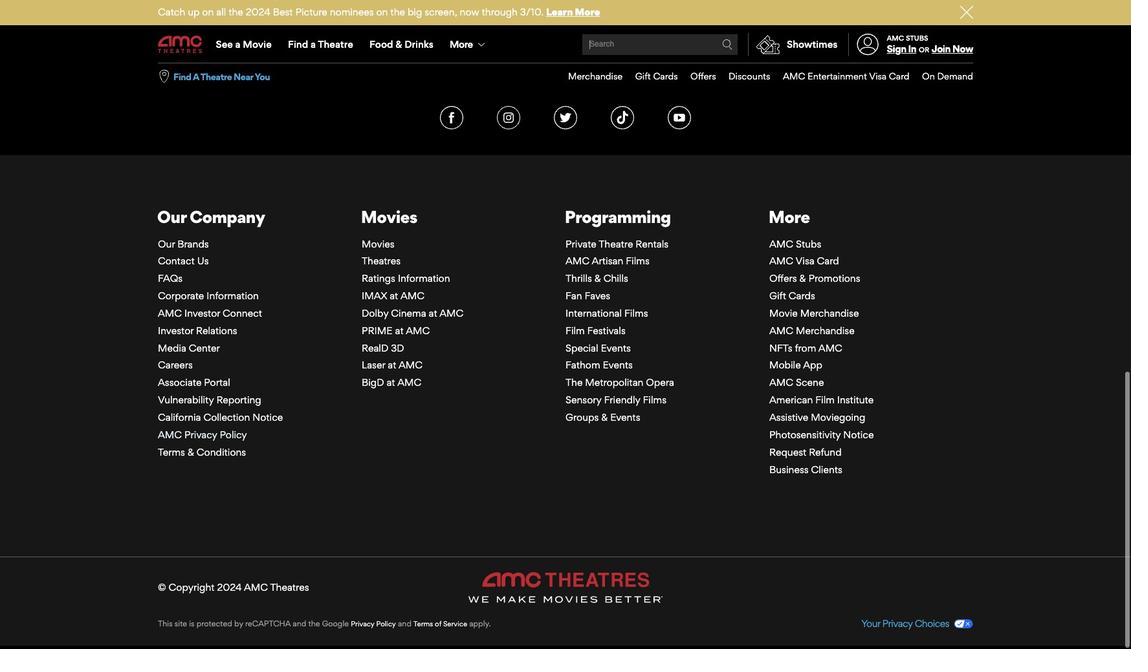 Task type: vqa. For each thing, say whether or not it's contained in the screenshot.
Sit back and see the difference in your movie experience with PRIME at AMC. Here, quality comes to life with invigorating sights, sound, and special comfort seating. It's everything you love about AMC-powered up for your enhanced enjoyment.
no



Task type: locate. For each thing, give the bounding box(es) containing it.
movies
[[361, 207, 417, 228], [362, 239, 395, 251]]

menu down showtimes image at the top of the page
[[556, 64, 974, 90]]

1 horizontal spatial more
[[575, 6, 600, 19]]

1 horizontal spatial cards
[[789, 291, 816, 303]]

0 vertical spatial find
[[288, 39, 308, 51]]

1 horizontal spatial movie
[[770, 308, 798, 320]]

stubs inside amc stubs sign in or join now
[[906, 34, 929, 43]]

amc merchandise link
[[770, 325, 855, 338]]

a inside 'link'
[[311, 39, 316, 51]]

google
[[322, 620, 349, 630]]

amc inside private theatre rentals amc artisan films thrills & chills fan faves international films film festivals special events fathom events the metropolitan opera sensory friendly films groups & events
[[566, 256, 590, 268]]

assistive
[[770, 412, 809, 425]]

movies inside movies theatres ratings information imax at amc dolby cinema at amc prime at amc reald 3d laser at amc bigd at amc
[[362, 239, 395, 251]]

at right the "imax"
[[390, 291, 398, 303]]

film up assistive moviegoing link
[[816, 395, 835, 407]]

theatre up artisan
[[599, 239, 633, 251]]

notice
[[253, 412, 283, 425], [844, 430, 874, 442]]

amc up recaptcha
[[244, 583, 268, 595]]

theatre for a
[[318, 39, 353, 51]]

0 horizontal spatial and
[[293, 620, 306, 630]]

0 vertical spatial film
[[566, 325, 585, 338]]

our up the our brands link
[[157, 207, 186, 228]]

amc facebook image
[[440, 107, 463, 130], [440, 107, 463, 130]]

amc up nfts
[[770, 325, 794, 338]]

card up "promotions"
[[817, 256, 839, 268]]

connect
[[223, 308, 262, 320]]

california
[[158, 412, 201, 425]]

film inside private theatre rentals amc artisan films thrills & chills fan faves international films film festivals special events fathom events the metropolitan opera sensory friendly films groups & events
[[566, 325, 585, 338]]

0 horizontal spatial movie
[[243, 39, 272, 51]]

2024 left best
[[246, 6, 270, 19]]

american
[[770, 395, 813, 407]]

get for right get tickets link
[[785, 26, 801, 37]]

0 vertical spatial our
[[157, 207, 186, 228]]

tickets right picture
[[333, 7, 364, 19]]

0 vertical spatial cards
[[653, 71, 678, 82]]

visa inside menu
[[869, 71, 887, 82]]

you
[[255, 72, 270, 83]]

0 vertical spatial policy
[[220, 430, 247, 442]]

privacy policy link
[[351, 621, 396, 630]]

1 horizontal spatial find
[[288, 39, 308, 51]]

film up special
[[566, 325, 585, 338]]

1 horizontal spatial get tickets
[[548, 25, 601, 38]]

1 vertical spatial our
[[158, 239, 175, 251]]

films
[[626, 256, 650, 268], [625, 308, 648, 320], [643, 395, 667, 407]]

international
[[566, 308, 622, 320]]

2 horizontal spatial privacy
[[883, 619, 913, 631]]

2 horizontal spatial tickets
[[803, 26, 833, 37]]

amc down mobile
[[770, 378, 794, 390]]

1 horizontal spatial gift
[[770, 291, 786, 303]]

offers
[[691, 71, 716, 82], [770, 273, 797, 286]]

reporting
[[216, 395, 261, 407]]

up
[[188, 6, 200, 19]]

tickets for the middle get tickets link
[[567, 25, 601, 38]]

private theatre rentals amc artisan films thrills & chills fan faves international films film festivals special events fathom events the metropolitan opera sensory friendly films groups & events
[[566, 239, 674, 425]]

more down now
[[450, 39, 473, 51]]

menu containing more
[[158, 27, 974, 63]]

amc up the dolby cinema at amc link on the top
[[401, 291, 425, 303]]

learn
[[546, 6, 573, 19]]

0 horizontal spatial on
[[202, 6, 214, 19]]

1 vertical spatial notice
[[844, 430, 874, 442]]

0 horizontal spatial a
[[235, 39, 241, 51]]

notice down moviegoing in the bottom of the page
[[844, 430, 874, 442]]

theatre inside 'link'
[[318, 39, 353, 51]]

1 vertical spatial film
[[816, 395, 835, 407]]

0 vertical spatial movie
[[243, 39, 272, 51]]

menu down learn
[[158, 27, 974, 63]]

get tickets link up find a theatre
[[297, 0, 383, 27]]

get tickets link up merchandise link
[[527, 16, 622, 46]]

2 horizontal spatial get tickets
[[785, 26, 833, 37]]

stubs up the amc visa card link
[[796, 239, 822, 251]]

tickets up showtimes at the top of page
[[803, 26, 833, 37]]

1 and from the left
[[293, 620, 306, 630]]

0 horizontal spatial terms
[[158, 447, 185, 459]]

privacy up terms & conditions link
[[184, 430, 217, 442]]

the left big
[[391, 6, 405, 19]]

1 vertical spatial 2024
[[217, 583, 242, 595]]

1 a from the left
[[235, 39, 241, 51]]

information inside our brands contact us faqs corporate information amc investor connect investor relations media center careers associate portal vulnerability reporting california collection notice amc privacy policy terms & conditions
[[207, 291, 259, 303]]

stubs
[[906, 34, 929, 43], [796, 239, 822, 251]]

sensory friendly films link
[[566, 395, 667, 407]]

dolby cinema at amc link
[[362, 308, 464, 320]]

privacy right google
[[351, 621, 375, 630]]

policy inside this site is protected by recaptcha and the google privacy policy and terms of service apply.
[[376, 621, 396, 630]]

amc theatres image
[[468, 574, 663, 607], [468, 574, 663, 605]]

protected
[[197, 620, 232, 630]]

2 vertical spatial films
[[643, 395, 667, 407]]

find inside find a theatre 'link'
[[288, 39, 308, 51]]

find inside find a theatre near you button
[[173, 72, 191, 83]]

through
[[482, 6, 518, 19]]

films down rentals
[[626, 256, 650, 268]]

amc inside amc stubs sign in or join now
[[887, 34, 904, 43]]

0 horizontal spatial get
[[316, 7, 332, 19]]

theatres inside movies theatres ratings information imax at amc dolby cinema at amc prime at amc reald 3d laser at amc bigd at amc
[[362, 256, 401, 268]]

information
[[398, 273, 450, 286], [207, 291, 259, 303]]

programming
[[565, 207, 671, 228]]

1 vertical spatial theatre
[[200, 72, 232, 83]]

apply.
[[469, 620, 491, 630]]

& down amc privacy policy "link"
[[188, 447, 194, 459]]

2024 inside footer
[[217, 583, 242, 595]]

investor
[[184, 308, 220, 320], [158, 325, 194, 338]]

0 vertical spatial gift
[[635, 71, 651, 82]]

0 vertical spatial card
[[889, 71, 910, 82]]

0 horizontal spatial film
[[566, 325, 585, 338]]

stubs up in
[[906, 34, 929, 43]]

more right learn
[[575, 6, 600, 19]]

amc instagram image
[[497, 107, 520, 130], [497, 107, 520, 130]]

offers down the amc visa card link
[[770, 273, 797, 286]]

0 vertical spatial more
[[575, 6, 600, 19]]

privacy inside our brands contact us faqs corporate information amc investor connect investor relations media center careers associate portal vulnerability reporting california collection notice amc privacy policy terms & conditions
[[184, 430, 217, 442]]

movie up you on the left top of the page
[[243, 39, 272, 51]]

california collection notice link
[[158, 412, 283, 425]]

and right recaptcha
[[293, 620, 306, 630]]

terms
[[158, 447, 185, 459], [414, 621, 433, 630]]

1 horizontal spatial 2024
[[246, 6, 270, 19]]

theatre right a
[[200, 72, 232, 83]]

0 vertical spatial merchandise
[[568, 71, 623, 82]]

private
[[566, 239, 597, 251]]

2 vertical spatial more
[[769, 207, 810, 228]]

1 horizontal spatial on
[[376, 6, 388, 19]]

see a movie
[[216, 39, 272, 51]]

1 vertical spatial find
[[173, 72, 191, 83]]

merchandise
[[568, 71, 623, 82], [801, 308, 859, 320], [796, 325, 855, 338]]

& right food
[[396, 39, 402, 51]]

0 vertical spatial notice
[[253, 412, 283, 425]]

0 horizontal spatial cards
[[653, 71, 678, 82]]

1 horizontal spatial theatre
[[318, 39, 353, 51]]

amc stubs link
[[770, 239, 822, 251]]

our inside our brands contact us faqs corporate information amc investor connect investor relations media center careers associate portal vulnerability reporting california collection notice amc privacy policy terms & conditions
[[158, 239, 175, 251]]

find a theatre near you
[[173, 72, 270, 83]]

2 and from the left
[[398, 620, 412, 630]]

visa
[[869, 71, 887, 82], [796, 256, 815, 268]]

find for find a theatre near you
[[173, 72, 191, 83]]

get for the middle get tickets link
[[548, 25, 566, 38]]

get tickets up showtimes at the top of page
[[785, 26, 833, 37]]

gift cards link up movie merchandise link on the right top of page
[[770, 291, 816, 303]]

0 vertical spatial movies
[[361, 207, 417, 228]]

amc down california
[[158, 430, 182, 442]]

media center link
[[158, 343, 220, 355]]

tickets
[[333, 7, 364, 19], [567, 25, 601, 38], [803, 26, 833, 37]]

reald 3d link
[[362, 343, 404, 355]]

conditions
[[197, 447, 246, 459]]

1 vertical spatial cards
[[789, 291, 816, 303]]

1 horizontal spatial offers
[[770, 273, 797, 286]]

this site is protected by recaptcha and the google privacy policy and terms of service apply.
[[158, 620, 491, 630]]

policy down collection at the left of page
[[220, 430, 247, 442]]

and right privacy policy link
[[398, 620, 412, 630]]

theatre inside button
[[200, 72, 232, 83]]

the left google
[[308, 620, 320, 630]]

0 horizontal spatial tickets
[[333, 7, 364, 19]]

& inside amc stubs amc visa card offers & promotions gift cards movie merchandise amc merchandise nfts from amc mobile app amc scene american film institute assistive moviegoing photosensitivity notice request refund business clients
[[800, 273, 806, 286]]

amc tiktok image
[[611, 107, 634, 130], [611, 107, 634, 130]]

1 vertical spatial movies
[[362, 239, 395, 251]]

amc up thrills
[[566, 256, 590, 268]]

theatre for a
[[200, 72, 232, 83]]

1 horizontal spatial get
[[548, 25, 566, 38]]

and
[[293, 620, 306, 630], [398, 620, 412, 630]]

theatres up recaptcha
[[270, 583, 309, 595]]

theatres link
[[362, 256, 401, 268]]

films up "festivals"
[[625, 308, 648, 320]]

app
[[803, 360, 823, 373]]

amc logo image
[[158, 37, 203, 54], [158, 37, 203, 54]]

gift up movie merchandise link on the right top of page
[[770, 291, 786, 303]]

photosensitivity
[[770, 430, 841, 442]]

international films link
[[566, 308, 648, 320]]

0 horizontal spatial stubs
[[796, 239, 822, 251]]

1 horizontal spatial privacy
[[351, 621, 375, 630]]

privacy right your
[[883, 619, 913, 631]]

stubs inside amc stubs amc visa card offers & promotions gift cards movie merchandise amc merchandise nfts from amc mobile app amc scene american film institute assistive moviegoing photosensitivity notice request refund business clients
[[796, 239, 822, 251]]

the metropolitan opera link
[[566, 378, 674, 390]]

1 vertical spatial merchandise
[[801, 308, 859, 320]]

0 horizontal spatial privacy
[[184, 430, 217, 442]]

merchandise down movie merchandise link on the right top of page
[[796, 325, 855, 338]]

movies up movies link
[[361, 207, 417, 228]]

get tickets up find a theatre
[[316, 7, 364, 19]]

scene
[[796, 378, 824, 390]]

0 horizontal spatial 2024
[[217, 583, 242, 595]]

0 vertical spatial terms
[[158, 447, 185, 459]]

1 vertical spatial visa
[[796, 256, 815, 268]]

amc up sign on the top right
[[887, 34, 904, 43]]

contact us link
[[158, 256, 209, 268]]

gift inside amc stubs amc visa card offers & promotions gift cards movie merchandise amc merchandise nfts from amc mobile app amc scene american film institute assistive moviegoing photosensitivity notice request refund business clients
[[770, 291, 786, 303]]

at right "cinema"
[[429, 308, 437, 320]]

movie up "amc merchandise" link
[[770, 308, 798, 320]]

movie inside see a movie link
[[243, 39, 272, 51]]

more up the amc stubs link
[[769, 207, 810, 228]]

1 horizontal spatial stubs
[[906, 34, 929, 43]]

get tickets for the middle get tickets link
[[548, 25, 601, 38]]

terms inside this site is protected by recaptcha and the google privacy policy and terms of service apply.
[[414, 621, 433, 630]]

a right see on the left of the page
[[235, 39, 241, 51]]

find for find a theatre
[[288, 39, 308, 51]]

a down picture
[[311, 39, 316, 51]]

1 vertical spatial stubs
[[796, 239, 822, 251]]

merchandise up "amc merchandise" link
[[801, 308, 859, 320]]

0 vertical spatial stubs
[[906, 34, 929, 43]]

footer
[[0, 80, 1131, 647]]

0 vertical spatial menu
[[158, 27, 974, 63]]

card down the sign in button
[[889, 71, 910, 82]]

artisan
[[592, 256, 624, 268]]

2 vertical spatial theatre
[[599, 239, 633, 251]]

movies for movies theatres ratings information imax at amc dolby cinema at amc prime at amc reald 3d laser at amc bigd at amc
[[362, 239, 395, 251]]

amc privacy policy link
[[158, 430, 247, 442]]

0 horizontal spatial find
[[173, 72, 191, 83]]

0 horizontal spatial theatres
[[270, 583, 309, 595]]

gift cards link down search the amc website text field
[[623, 64, 678, 90]]

choices
[[915, 619, 950, 631]]

visa down user profile image
[[869, 71, 887, 82]]

0 vertical spatial theatres
[[362, 256, 401, 268]]

visa inside amc stubs amc visa card offers & promotions gift cards movie merchandise amc merchandise nfts from amc mobile app amc scene american film institute assistive moviegoing photosensitivity notice request refund business clients
[[796, 256, 815, 268]]

privacy inside this site is protected by recaptcha and the google privacy policy and terms of service apply.
[[351, 621, 375, 630]]

0 horizontal spatial policy
[[220, 430, 247, 442]]

2024 up by
[[217, 583, 242, 595]]

on left all
[[202, 6, 214, 19]]

events up the metropolitan opera link
[[603, 360, 633, 373]]

1 horizontal spatial tickets
[[567, 25, 601, 38]]

find down picture
[[288, 39, 308, 51]]

1 horizontal spatial notice
[[844, 430, 874, 442]]

offers link
[[678, 64, 716, 90]]

cinema
[[391, 308, 426, 320]]

theatre down nominees
[[318, 39, 353, 51]]

terms left of
[[414, 621, 433, 630]]

get tickets link up the entertainment
[[767, 18, 852, 45]]

the
[[229, 6, 243, 19], [391, 6, 405, 19], [308, 620, 320, 630]]

stubs for in
[[906, 34, 929, 43]]

service
[[443, 621, 467, 630]]

friendly
[[604, 395, 641, 407]]

1 horizontal spatial and
[[398, 620, 412, 630]]

get up showtimes at the top of page
[[785, 26, 801, 37]]

2 horizontal spatial get
[[785, 26, 801, 37]]

sensory
[[566, 395, 602, 407]]

1 horizontal spatial visa
[[869, 71, 887, 82]]

0 horizontal spatial gift cards link
[[623, 64, 678, 90]]

our
[[157, 207, 186, 228], [158, 239, 175, 251]]

information up imax at amc link
[[398, 273, 450, 286]]

policy right google
[[376, 621, 396, 630]]

menu
[[158, 27, 974, 63], [556, 64, 974, 90]]

offers left discounts in the top right of the page
[[691, 71, 716, 82]]

information up connect
[[207, 291, 259, 303]]

1 vertical spatial menu
[[556, 64, 974, 90]]

cards up movie merchandise link on the right top of page
[[789, 291, 816, 303]]

our for our brands contact us faqs corporate information amc investor connect investor relations media center careers associate portal vulnerability reporting california collection notice amc privacy policy terms & conditions
[[158, 239, 175, 251]]

0 vertical spatial information
[[398, 273, 450, 286]]

films down opera at the right
[[643, 395, 667, 407]]

policy
[[220, 430, 247, 442], [376, 621, 396, 630]]

visa down the amc stubs link
[[796, 256, 815, 268]]

1 vertical spatial investor
[[158, 325, 194, 338]]

notice down reporting in the left bottom of the page
[[253, 412, 283, 425]]

& down the amc visa card link
[[800, 273, 806, 286]]

by
[[234, 620, 243, 630]]

amc entertainment visa card link
[[771, 64, 910, 90]]

0 horizontal spatial offers
[[691, 71, 716, 82]]

consumer privacy act opt-out icon image
[[954, 621, 974, 630]]

mobile
[[770, 360, 801, 373]]

amc up the amc visa card link
[[770, 239, 794, 251]]

amc stubs sign in or join now
[[887, 34, 974, 56]]

investor up investor relations link
[[184, 308, 220, 320]]

1 vertical spatial card
[[817, 256, 839, 268]]

fathom
[[566, 360, 600, 373]]

1 vertical spatial gift
[[770, 291, 786, 303]]

cards down search the amc website text field
[[653, 71, 678, 82]]

amc youtube image
[[668, 107, 691, 130]]

merchandise up amc twitter icon
[[568, 71, 623, 82]]

0 vertical spatial visa
[[869, 71, 887, 82]]

find left a
[[173, 72, 191, 83]]

assistive moviegoing link
[[770, 412, 866, 425]]

ratings
[[362, 273, 396, 286]]

amc right "cinema"
[[440, 308, 464, 320]]

get tickets down learn more link
[[548, 25, 601, 38]]

on right nominees
[[376, 6, 388, 19]]

festivals
[[587, 325, 626, 338]]

1 vertical spatial terms
[[414, 621, 433, 630]]

2 a from the left
[[311, 39, 316, 51]]

1 vertical spatial more
[[450, 39, 473, 51]]

1 vertical spatial offers
[[770, 273, 797, 286]]

1 horizontal spatial film
[[816, 395, 835, 407]]

amc down the dolby cinema at amc link on the top
[[406, 325, 430, 338]]

drinks
[[405, 39, 434, 51]]

associate
[[158, 378, 202, 390]]

the right all
[[229, 6, 243, 19]]

investor up media
[[158, 325, 194, 338]]

tickets down learn more link
[[567, 25, 601, 38]]

1 horizontal spatial policy
[[376, 621, 396, 630]]

get up find a theatre
[[316, 7, 332, 19]]

© copyright 2024 amc theatres
[[158, 583, 309, 595]]

a for theatre
[[311, 39, 316, 51]]

1 horizontal spatial gift cards link
[[770, 291, 816, 303]]

0 horizontal spatial visa
[[796, 256, 815, 268]]

0 horizontal spatial theatre
[[200, 72, 232, 83]]

2 on from the left
[[376, 6, 388, 19]]

movies up the theatres link
[[362, 239, 395, 251]]

1 vertical spatial policy
[[376, 621, 396, 630]]

theatre inside private theatre rentals amc artisan films thrills & chills fan faves international films film festivals special events fathom events the metropolitan opera sensory friendly films groups & events
[[599, 239, 633, 251]]

0 vertical spatial theatre
[[318, 39, 353, 51]]

2 horizontal spatial theatre
[[599, 239, 633, 251]]

user profile image
[[850, 35, 886, 56]]

1 horizontal spatial theatres
[[362, 256, 401, 268]]

events down friendly
[[610, 412, 641, 425]]

events down "festivals"
[[601, 343, 631, 355]]



Task type: describe. For each thing, give the bounding box(es) containing it.
0 horizontal spatial gift
[[635, 71, 651, 82]]

company
[[190, 207, 265, 228]]

card inside amc stubs amc visa card offers & promotions gift cards movie merchandise amc merchandise nfts from amc mobile app amc scene american film institute assistive moviegoing photosensitivity notice request refund business clients
[[817, 256, 839, 268]]

movie merchandise link
[[770, 308, 859, 320]]

of
[[435, 621, 442, 630]]

portal
[[204, 378, 230, 390]]

amc twitter image
[[554, 107, 577, 130]]

1 vertical spatial theatres
[[270, 583, 309, 595]]

0 vertical spatial investor
[[184, 308, 220, 320]]

fan
[[566, 291, 582, 303]]

amc scene link
[[770, 378, 824, 390]]

amc visa card link
[[770, 256, 839, 268]]

food
[[370, 39, 393, 51]]

private theatre rentals link
[[566, 239, 669, 251]]

a for movie
[[235, 39, 241, 51]]

0 vertical spatial events
[[601, 343, 631, 355]]

your
[[862, 619, 881, 631]]

sign in button
[[887, 43, 917, 56]]

2 horizontal spatial get tickets link
[[767, 18, 852, 45]]

amc artisan films link
[[566, 256, 650, 268]]

movies link
[[362, 239, 395, 251]]

or
[[919, 46, 930, 55]]

0 vertical spatial 2024
[[246, 6, 270, 19]]

brands
[[177, 239, 209, 251]]

film inside amc stubs amc visa card offers & promotions gift cards movie merchandise amc merchandise nfts from amc mobile app amc scene american film institute assistive moviegoing photosensitivity notice request refund business clients
[[816, 395, 835, 407]]

prime
[[362, 325, 393, 338]]

get tickets for the left get tickets link
[[316, 7, 364, 19]]

bigd at amc link
[[362, 378, 422, 390]]

information inside movies theatres ratings information imax at amc dolby cinema at amc prime at amc reald 3d laser at amc bigd at amc
[[398, 273, 450, 286]]

1 horizontal spatial the
[[308, 620, 320, 630]]

amc down 3d
[[399, 360, 423, 373]]

catch up on all the 2024 best picture nominees on the big screen, now through 3/10. learn more
[[158, 6, 600, 19]]

showtimes
[[787, 39, 838, 51]]

1 vertical spatial films
[[625, 308, 648, 320]]

submit search icon image
[[722, 40, 733, 50]]

opera
[[646, 378, 674, 390]]

2 horizontal spatial the
[[391, 6, 405, 19]]

nominees
[[330, 6, 374, 19]]

2 vertical spatial events
[[610, 412, 641, 425]]

rentals
[[636, 239, 669, 251]]

media
[[158, 343, 186, 355]]

on demand link
[[910, 64, 974, 90]]

business clients link
[[770, 464, 843, 477]]

find a theatre near you button
[[173, 71, 270, 84]]

thrills
[[566, 273, 592, 286]]

film festivals link
[[566, 325, 626, 338]]

footer containing our company
[[0, 80, 1131, 647]]

faqs
[[158, 273, 183, 286]]

notice inside amc stubs amc visa card offers & promotions gift cards movie merchandise amc merchandise nfts from amc mobile app amc scene american film institute assistive moviegoing photosensitivity notice request refund business clients
[[844, 430, 874, 442]]

vulnerability reporting link
[[158, 395, 261, 407]]

offers inside amc stubs amc visa card offers & promotions gift cards movie merchandise amc merchandise nfts from amc mobile app amc scene american film institute assistive moviegoing photosensitivity notice request refund business clients
[[770, 273, 797, 286]]

more button
[[442, 27, 496, 63]]

3/10.
[[520, 6, 544, 19]]

entertainment
[[808, 71, 867, 82]]

amc up app
[[819, 343, 843, 355]]

3d
[[391, 343, 404, 355]]

request refund link
[[770, 447, 842, 459]]

cards inside amc stubs amc visa card offers & promotions gift cards movie merchandise amc merchandise nfts from amc mobile app amc scene american film institute assistive moviegoing photosensitivity notice request refund business clients
[[789, 291, 816, 303]]

at up 3d
[[395, 325, 404, 338]]

faqs link
[[158, 273, 183, 286]]

moviegoing
[[811, 412, 866, 425]]

the
[[566, 378, 583, 390]]

big
[[408, 6, 422, 19]]

catch
[[158, 6, 185, 19]]

terms & conditions link
[[158, 447, 246, 459]]

1 horizontal spatial card
[[889, 71, 910, 82]]

& inside food & drinks link
[[396, 39, 402, 51]]

special
[[566, 343, 599, 355]]

amc investor connect link
[[158, 308, 262, 320]]

see a movie link
[[208, 27, 280, 63]]

& inside our brands contact us faqs corporate information amc investor connect investor relations media center careers associate portal vulnerability reporting california collection notice amc privacy policy terms & conditions
[[188, 447, 194, 459]]

metropolitan
[[585, 378, 644, 390]]

nfts
[[770, 343, 793, 355]]

from
[[795, 343, 816, 355]]

cookie consent banner dialog
[[0, 615, 1131, 650]]

nfts from amc link
[[770, 343, 843, 355]]

on demand
[[922, 71, 974, 82]]

0 horizontal spatial the
[[229, 6, 243, 19]]

all
[[216, 6, 226, 19]]

& up faves
[[595, 273, 601, 286]]

0 vertical spatial films
[[626, 256, 650, 268]]

imax
[[362, 291, 387, 303]]

movies theatres ratings information imax at amc dolby cinema at amc prime at amc reald 3d laser at amc bigd at amc
[[362, 239, 464, 390]]

imax at amc link
[[362, 291, 425, 303]]

sign in or join amc stubs element
[[848, 27, 974, 63]]

request
[[770, 447, 807, 459]]

find a theatre link
[[280, 27, 361, 63]]

terms inside our brands contact us faqs corporate information amc investor connect investor relations media center careers associate portal vulnerability reporting california collection notice amc privacy policy terms & conditions
[[158, 447, 185, 459]]

ratings information link
[[362, 273, 450, 286]]

on
[[922, 71, 935, 82]]

mobile app link
[[770, 360, 823, 373]]

associate portal link
[[158, 378, 230, 390]]

1 horizontal spatial get tickets link
[[527, 16, 622, 46]]

movie inside amc stubs amc visa card offers & promotions gift cards movie merchandise amc merchandise nfts from amc mobile app amc scene american film institute assistive moviegoing photosensitivity notice request refund business clients
[[770, 308, 798, 320]]

amc down corporate
[[158, 308, 182, 320]]

a
[[193, 72, 199, 83]]

1 on from the left
[[202, 6, 214, 19]]

near
[[234, 72, 253, 83]]

our brands link
[[158, 239, 209, 251]]

terms of service link
[[414, 621, 467, 630]]

amc down laser at amc link
[[398, 378, 422, 390]]

us
[[197, 256, 209, 268]]

at down laser at amc link
[[387, 378, 395, 390]]

vulnerability
[[158, 395, 214, 407]]

food & drinks link
[[361, 27, 442, 63]]

notice inside our brands contact us faqs corporate information amc investor connect investor relations media center careers associate portal vulnerability reporting california collection notice amc privacy policy terms & conditions
[[253, 412, 283, 425]]

cards inside menu
[[653, 71, 678, 82]]

amc down the amc stubs link
[[770, 256, 794, 268]]

institute
[[837, 395, 874, 407]]

amc twitter image
[[554, 107, 577, 130]]

investor relations link
[[158, 325, 237, 338]]

laser
[[362, 360, 385, 373]]

now
[[460, 6, 479, 19]]

& down "sensory friendly films" link
[[601, 412, 608, 425]]

in
[[908, 43, 917, 56]]

groups & events link
[[566, 412, 641, 425]]

merchandise link
[[556, 64, 623, 90]]

site
[[175, 620, 187, 630]]

0 vertical spatial gift cards link
[[623, 64, 678, 90]]

thrills & chills link
[[566, 273, 628, 286]]

0 vertical spatial offers
[[691, 71, 716, 82]]

showtimes link
[[748, 34, 838, 57]]

your privacy choices
[[862, 619, 950, 631]]

2 vertical spatial merchandise
[[796, 325, 855, 338]]

discounts
[[729, 71, 771, 82]]

more inside button
[[450, 39, 473, 51]]

corporate
[[158, 291, 204, 303]]

your privacy choices button
[[862, 619, 974, 631]]

2 horizontal spatial more
[[769, 207, 810, 228]]

tickets for the left get tickets link
[[333, 7, 364, 19]]

groups
[[566, 412, 599, 425]]

get for the left get tickets link
[[316, 7, 332, 19]]

0 horizontal spatial get tickets link
[[297, 0, 383, 27]]

showtimes image
[[749, 34, 787, 57]]

chills
[[604, 273, 628, 286]]

search the AMC website text field
[[588, 40, 722, 50]]

our for our company
[[157, 207, 186, 228]]

menu containing merchandise
[[556, 64, 974, 90]]

movies for movies
[[361, 207, 417, 228]]

1 vertical spatial gift cards link
[[770, 291, 816, 303]]

get tickets for right get tickets link
[[785, 26, 833, 37]]

amc youtube image
[[668, 107, 691, 130]]

policy inside our brands contact us faqs corporate information amc investor connect investor relations media center careers associate portal vulnerability reporting california collection notice amc privacy policy terms & conditions
[[220, 430, 247, 442]]

stubs for visa
[[796, 239, 822, 251]]

gift cards
[[635, 71, 678, 82]]

find a theatre
[[288, 39, 353, 51]]

at up the bigd at amc link
[[388, 360, 396, 373]]

is
[[189, 620, 195, 630]]

1 vertical spatial events
[[603, 360, 633, 373]]

tickets for right get tickets link
[[803, 26, 833, 37]]

amc down showtimes link
[[783, 71, 805, 82]]

join
[[932, 43, 951, 56]]



